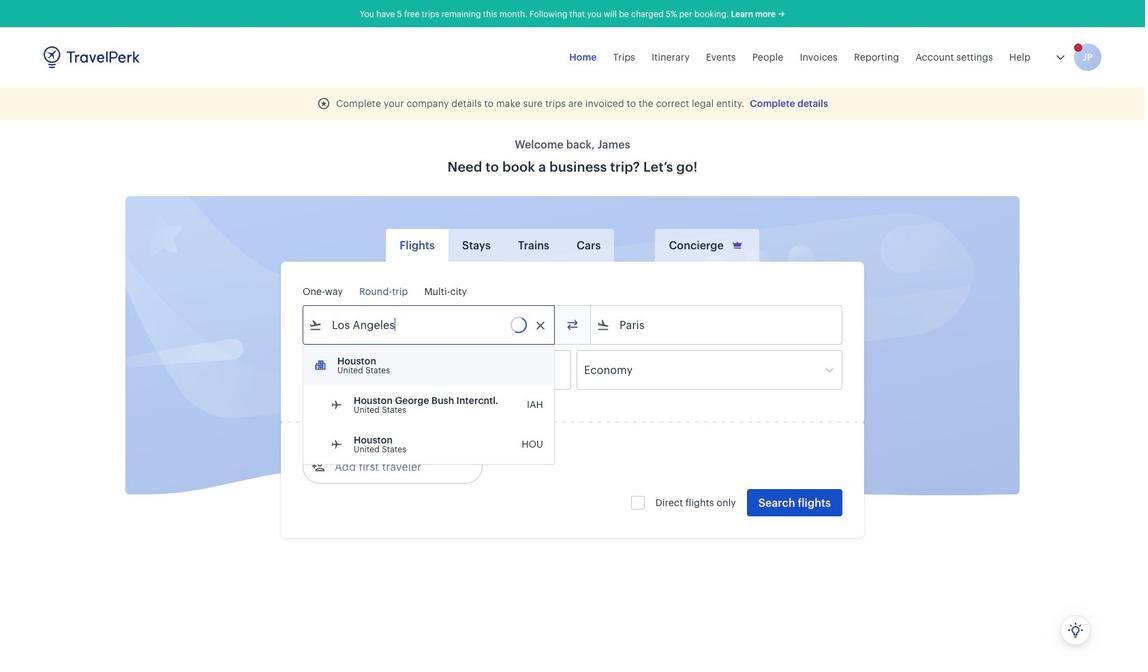 Task type: locate. For each thing, give the bounding box(es) containing it.
Return text field
[[404, 351, 474, 389]]

Add first traveler search field
[[325, 456, 467, 478]]



Task type: describe. For each thing, give the bounding box(es) containing it.
From search field
[[323, 314, 537, 336]]

To search field
[[610, 314, 824, 336]]

Depart text field
[[323, 351, 393, 389]]



Task type: vqa. For each thing, say whether or not it's contained in the screenshot.
FROM search field
yes



